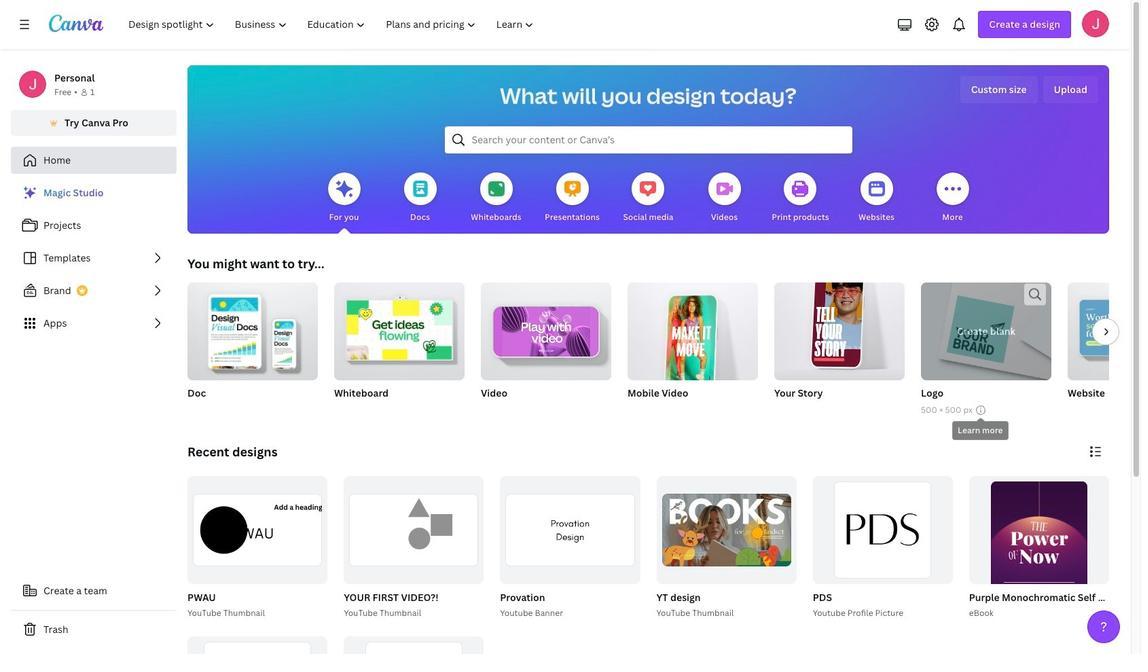 Task type: locate. For each thing, give the bounding box(es) containing it.
group
[[775, 275, 905, 417], [775, 275, 905, 381], [188, 277, 318, 417], [188, 277, 318, 381], [334, 277, 465, 417], [334, 277, 465, 381], [481, 277, 612, 417], [481, 277, 612, 381], [628, 277, 759, 417], [628, 277, 759, 389], [922, 278, 1052, 417], [922, 278, 1052, 381], [1068, 283, 1142, 417], [1068, 283, 1142, 381], [185, 476, 328, 620], [188, 476, 328, 584], [341, 476, 484, 620], [344, 476, 484, 584], [498, 476, 641, 620], [654, 476, 797, 620], [657, 476, 797, 584], [811, 476, 953, 620], [813, 476, 953, 584], [967, 476, 1142, 637], [970, 476, 1110, 637], [188, 637, 328, 655], [344, 637, 484, 655]]

top level navigation element
[[120, 11, 546, 38]]

None search field
[[445, 126, 853, 154]]

james peterson image
[[1083, 10, 1110, 37]]

list
[[11, 179, 177, 337]]



Task type: vqa. For each thing, say whether or not it's contained in the screenshot.
'Search' search field
yes



Task type: describe. For each thing, give the bounding box(es) containing it.
Search search field
[[472, 127, 825, 153]]



